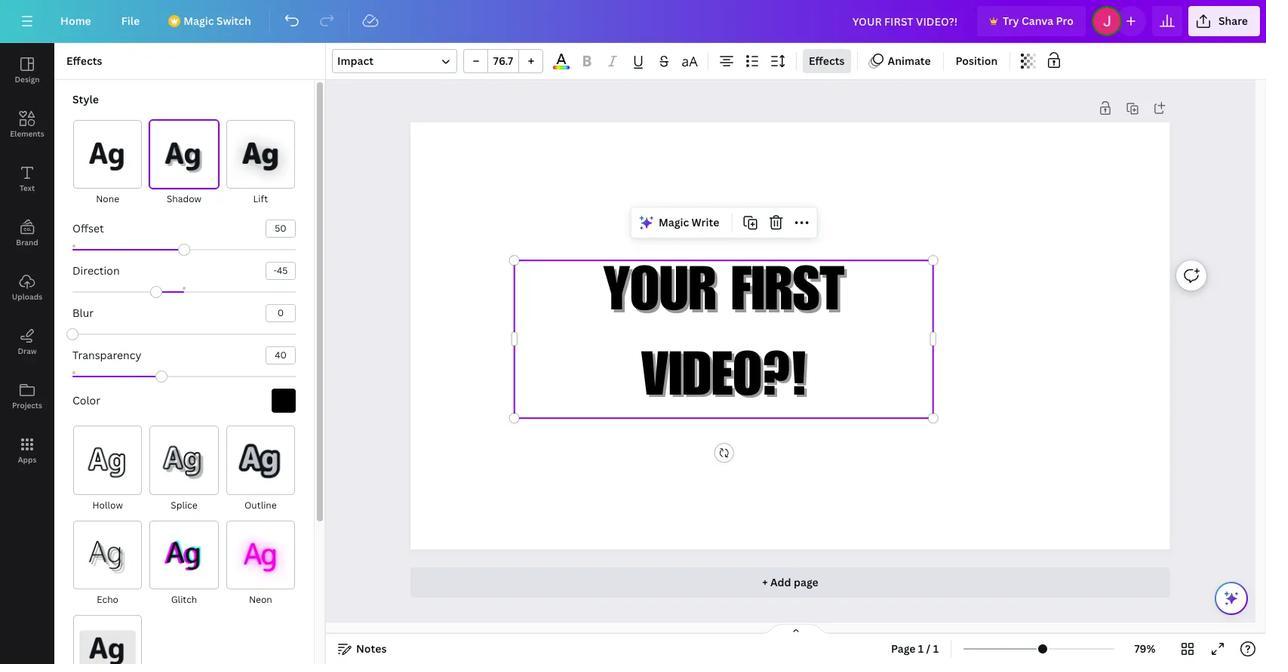 Task type: describe. For each thing, give the bounding box(es) containing it.
try
[[1003, 14, 1019, 28]]

magic write
[[659, 215, 719, 230]]

notes
[[356, 641, 387, 656]]

animate button
[[864, 49, 937, 73]]

uploads
[[12, 291, 42, 302]]

offset
[[72, 221, 104, 236]]

+
[[762, 575, 768, 589]]

effects button
[[803, 49, 851, 73]]

elements button
[[0, 97, 54, 152]]

brand button
[[0, 206, 54, 260]]

canva assistant image
[[1223, 589, 1241, 608]]

text button
[[0, 152, 54, 206]]

try canva pro button
[[977, 6, 1086, 36]]

design
[[15, 74, 40, 85]]

elements
[[10, 128, 44, 139]]

draw button
[[0, 315, 54, 369]]

splice button
[[149, 425, 219, 514]]

echo
[[97, 593, 119, 606]]

page
[[794, 575, 819, 589]]

glitch button
[[149, 520, 219, 608]]

position
[[956, 54, 998, 68]]

lift
[[253, 193, 268, 206]]

shadow
[[167, 193, 201, 206]]

1 effects from the left
[[66, 54, 102, 68]]

add
[[770, 575, 791, 589]]

page 1 / 1
[[891, 641, 939, 656]]

position button
[[950, 49, 1004, 73]]

+ add page
[[762, 575, 819, 589]]

home
[[60, 14, 91, 28]]

file button
[[109, 6, 152, 36]]

magic write button
[[635, 211, 725, 235]]

draw
[[18, 346, 37, 356]]

apps button
[[0, 423, 54, 478]]

Direction text field
[[266, 263, 295, 279]]

outline button
[[225, 425, 296, 514]]

page
[[891, 641, 916, 656]]

uploads button
[[0, 260, 54, 315]]

animate
[[888, 54, 931, 68]]

splice
[[171, 499, 197, 511]]

blur
[[72, 306, 94, 320]]

pro
[[1056, 14, 1074, 28]]

show pages image
[[760, 623, 832, 635]]

transparency
[[72, 348, 141, 363]]

79%
[[1135, 641, 1156, 656]]

magic switch button
[[158, 6, 263, 36]]

none button
[[72, 119, 143, 208]]

impact
[[337, 54, 374, 68]]

magic for magic switch
[[184, 14, 214, 28]]

/
[[926, 641, 931, 656]]



Task type: vqa. For each thing, say whether or not it's contained in the screenshot.
Top level navigation element
no



Task type: locate. For each thing, give the bounding box(es) containing it.
first
[[732, 266, 845, 327]]

1 left the /
[[918, 641, 924, 656]]

0 horizontal spatial effects
[[66, 54, 102, 68]]

magic left "write"
[[659, 215, 689, 230]]

1 vertical spatial magic
[[659, 215, 689, 230]]

design button
[[0, 43, 54, 97]]

apps
[[18, 454, 37, 465]]

Transparency text field
[[266, 347, 295, 364]]

1 horizontal spatial 1
[[933, 641, 939, 656]]

hollow button
[[72, 425, 143, 514]]

group
[[463, 49, 543, 73]]

your first video?!
[[604, 266, 845, 412]]

0 horizontal spatial 1
[[918, 641, 924, 656]]

write
[[692, 215, 719, 230]]

hollow
[[92, 499, 123, 511]]

1
[[918, 641, 924, 656], [933, 641, 939, 656]]

notes button
[[332, 637, 393, 661]]

#000000 image
[[272, 389, 296, 413], [272, 389, 296, 413]]

video?!
[[641, 351, 807, 412]]

effects left animate dropdown button
[[809, 54, 845, 68]]

outline
[[244, 499, 277, 511]]

effects
[[66, 54, 102, 68], [809, 54, 845, 68]]

0 horizontal spatial magic
[[184, 14, 214, 28]]

style
[[72, 92, 99, 106]]

switch
[[216, 14, 251, 28]]

magic switch
[[184, 14, 251, 28]]

echo button
[[72, 520, 143, 608]]

Offset text field
[[266, 221, 295, 237]]

neon
[[249, 593, 272, 606]]

Blur text field
[[266, 305, 295, 322]]

main menu bar
[[0, 0, 1266, 43]]

try canva pro
[[1003, 14, 1074, 28]]

magic left switch
[[184, 14, 214, 28]]

glitch
[[171, 593, 197, 606]]

color range image
[[553, 66, 570, 69]]

projects
[[12, 400, 42, 411]]

lift button
[[225, 119, 296, 208]]

1 horizontal spatial effects
[[809, 54, 845, 68]]

neon button
[[225, 520, 296, 608]]

1 horizontal spatial magic
[[659, 215, 689, 230]]

style element
[[66, 92, 296, 664]]

home link
[[48, 6, 103, 36]]

projects button
[[0, 369, 54, 423]]

effects inside dropdown button
[[809, 54, 845, 68]]

2 1 from the left
[[933, 641, 939, 656]]

Design title text field
[[840, 6, 971, 36]]

1 right the /
[[933, 641, 939, 656]]

side panel tab list
[[0, 43, 54, 478]]

your
[[604, 266, 717, 327]]

none
[[96, 193, 119, 206]]

canva
[[1022, 14, 1054, 28]]

+ add page button
[[411, 568, 1170, 598]]

1 1 from the left
[[918, 641, 924, 656]]

79% button
[[1121, 637, 1170, 661]]

magic inside main menu bar
[[184, 14, 214, 28]]

– – number field
[[493, 54, 514, 68]]

2 effects from the left
[[809, 54, 845, 68]]

impact button
[[332, 49, 457, 73]]

magic for magic write
[[659, 215, 689, 230]]

share button
[[1189, 6, 1260, 36]]

text
[[20, 183, 35, 193]]

magic
[[184, 14, 214, 28], [659, 215, 689, 230]]

brand
[[16, 237, 38, 248]]

effects up style
[[66, 54, 102, 68]]

0 vertical spatial magic
[[184, 14, 214, 28]]

direction
[[72, 264, 120, 278]]

file
[[121, 14, 140, 28]]

shadow button
[[149, 119, 219, 208]]

color
[[72, 393, 100, 408]]

share
[[1219, 14, 1248, 28]]



